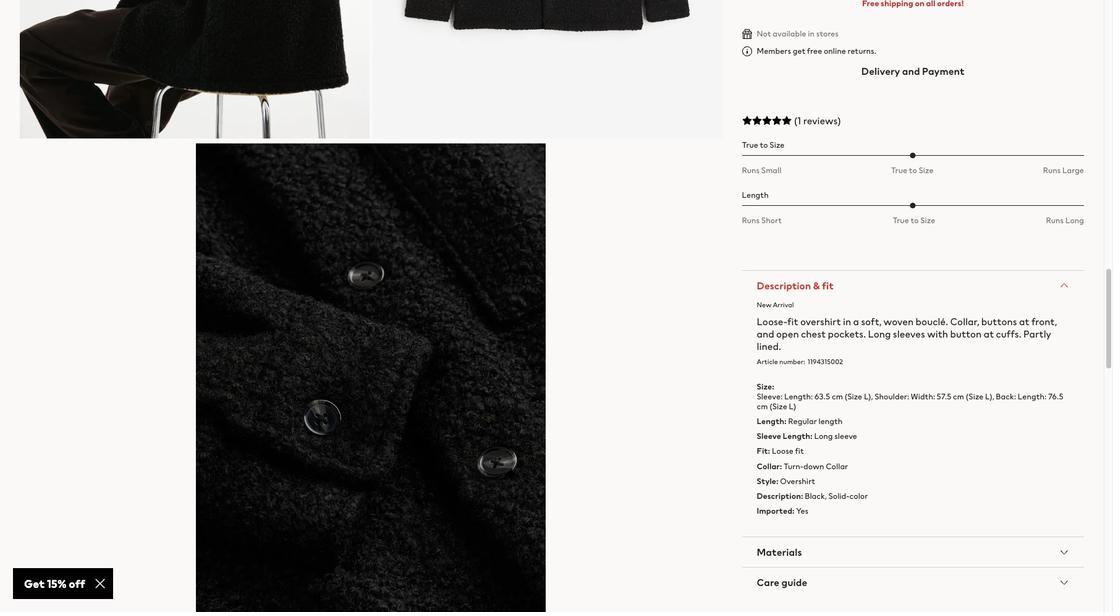 Task type: locate. For each thing, give the bounding box(es) containing it.
0 vertical spatial fit
[[822, 278, 834, 293]]

2 length meter from the top
[[911, 203, 916, 208]]

online
[[824, 45, 846, 57]]

fit inside size: sleeve: length: 63.5 cm (size l), shoulder: width: 57.5 cm (size l), back: length: 76.5 cm (size l) length: regular length sleeve length: long sleeve fit: loose fit collar: turn-down collar style: overshirt description: black, solid-color imported: yes
[[796, 445, 804, 457]]

1 vertical spatial to
[[909, 164, 918, 176]]

in left 'a'
[[843, 314, 852, 329]]

0 vertical spatial length meter
[[911, 153, 916, 158]]

shoulder:
[[875, 391, 910, 403]]

buttons
[[982, 314, 1018, 329]]

runs left short
[[742, 214, 760, 226]]

turn-
[[784, 460, 804, 472]]

1 horizontal spatial at
[[1020, 314, 1030, 329]]

loose fit bouclé overshirt - black - men | h&m us 6 image
[[372, 0, 723, 139]]

at
[[1020, 314, 1030, 329], [984, 326, 994, 341]]

0 horizontal spatial (size
[[770, 401, 788, 412]]

new
[[757, 300, 772, 310]]

0 vertical spatial to
[[760, 139, 768, 151]]

2 vertical spatial true
[[893, 214, 909, 226]]

fit right &
[[822, 278, 834, 293]]

1 vertical spatial in
[[843, 314, 852, 329]]

runs
[[742, 164, 760, 176], [1044, 164, 1061, 176], [742, 214, 760, 226], [1047, 214, 1064, 226]]

at left front,
[[1020, 314, 1030, 329]]

chest
[[801, 326, 826, 341]]

length
[[742, 189, 769, 201]]

length: down the regular
[[783, 431, 813, 442]]

runs down runs large
[[1047, 214, 1064, 226]]

style:
[[757, 475, 779, 487]]

1194315002
[[808, 357, 844, 367]]

2 vertical spatial fit
[[796, 445, 804, 457]]

long inside size: sleeve: length: 63.5 cm (size l), shoulder: width: 57.5 cm (size l), back: length: 76.5 cm (size l) length: regular length sleeve length: long sleeve fit: loose fit collar: turn-down collar style: overshirt description: black, solid-color imported: yes
[[815, 431, 833, 442]]

true to size for small
[[891, 164, 934, 176]]

true
[[742, 139, 759, 151], [891, 164, 908, 176], [893, 214, 909, 226]]

1 vertical spatial true to size
[[891, 164, 934, 176]]

size
[[770, 139, 785, 151], [919, 164, 934, 176], [921, 214, 936, 226]]

2 vertical spatial long
[[815, 431, 833, 442]]

woven
[[884, 314, 914, 329]]

1 horizontal spatial l),
[[986, 391, 995, 403]]

(1 reviews)
[[794, 113, 842, 128]]

in
[[808, 28, 815, 40], [843, 314, 852, 329]]

in inside new arrival loose-fit overshirt in a soft, woven bouclé. collar, buttons at front, and open chest pockets. long sleeves with button at cuffs. partly lined. article number: 1194315002
[[843, 314, 852, 329]]

1 horizontal spatial long
[[868, 326, 891, 341]]

1 vertical spatial long
[[868, 326, 891, 341]]

bouclé.
[[916, 314, 949, 329]]

1 vertical spatial and
[[757, 326, 775, 341]]

1 vertical spatial length meter
[[911, 203, 916, 208]]

runs long
[[1047, 214, 1085, 226]]

available
[[773, 28, 807, 40]]

0 horizontal spatial l),
[[864, 391, 873, 403]]

pockets.
[[828, 326, 866, 341]]

2 vertical spatial true to size
[[893, 214, 936, 226]]

runs left small
[[742, 164, 760, 176]]

1 vertical spatial fit
[[788, 314, 799, 329]]

l), left back: at the right
[[986, 391, 995, 403]]

large
[[1063, 164, 1085, 176]]

size:
[[757, 381, 775, 392]]

description & fit button
[[742, 271, 1085, 300]]

and right delivery
[[903, 64, 921, 78]]

0 vertical spatial true
[[742, 139, 759, 151]]

to for short
[[911, 214, 919, 226]]

color
[[850, 490, 868, 502]]

l),
[[864, 391, 873, 403], [986, 391, 995, 403]]

l), left shoulder:
[[864, 391, 873, 403]]

0 vertical spatial in
[[808, 28, 815, 40]]

to
[[760, 139, 768, 151], [909, 164, 918, 176], [911, 214, 919, 226]]

(size right 57.5
[[966, 391, 984, 403]]

and
[[903, 64, 921, 78], [757, 326, 775, 341]]

fit up turn-
[[796, 445, 804, 457]]

(size right 63.5
[[845, 391, 863, 403]]

runs for runs large
[[1044, 164, 1061, 176]]

long
[[1066, 214, 1085, 226], [868, 326, 891, 341], [815, 431, 833, 442]]

runs for runs short
[[742, 214, 760, 226]]

long down the large
[[1066, 214, 1085, 226]]

a
[[854, 314, 859, 329]]

1 horizontal spatial in
[[843, 314, 852, 329]]

partly
[[1024, 326, 1052, 341]]

cm right 57.5
[[954, 391, 965, 403]]

1 length meter from the top
[[911, 153, 916, 158]]

length meter
[[911, 153, 916, 158], [911, 203, 916, 208]]

lined.
[[757, 339, 782, 354]]

0 horizontal spatial and
[[757, 326, 775, 341]]

0 vertical spatial and
[[903, 64, 921, 78]]

0 horizontal spatial long
[[815, 431, 833, 442]]

runs left the large
[[1044, 164, 1061, 176]]

at left cuffs.
[[984, 326, 994, 341]]

2 horizontal spatial long
[[1066, 214, 1085, 226]]

fit inside new arrival loose-fit overshirt in a soft, woven bouclé. collar, buttons at front, and open chest pockets. long sleeves with button at cuffs. partly lined. article number: 1194315002
[[788, 314, 799, 329]]

cm down size:
[[757, 401, 768, 412]]

and inside button
[[903, 64, 921, 78]]

cm
[[832, 391, 843, 403], [954, 391, 965, 403], [757, 401, 768, 412]]

open
[[777, 326, 799, 341]]

runs for runs small
[[742, 164, 760, 176]]

back:
[[996, 391, 1017, 403]]

runs for runs long
[[1047, 214, 1064, 226]]

materials button
[[742, 537, 1085, 567]]

and left open
[[757, 326, 775, 341]]

(size
[[845, 391, 863, 403], [966, 391, 984, 403], [770, 401, 788, 412]]

1 vertical spatial true
[[891, 164, 908, 176]]

free
[[807, 45, 823, 57]]

2 vertical spatial size
[[921, 214, 936, 226]]

care
[[757, 575, 780, 590]]

cuffs.
[[997, 326, 1022, 341]]

members get free online returns.
[[757, 45, 877, 57]]

2 horizontal spatial (size
[[966, 391, 984, 403]]

length: left 76.5
[[1018, 391, 1047, 403]]

black,
[[805, 490, 827, 502]]

soft,
[[861, 314, 882, 329]]

0 vertical spatial size
[[770, 139, 785, 151]]

long down length
[[815, 431, 833, 442]]

5 / 5 image
[[742, 115, 792, 125]]

not available in stores
[[757, 28, 839, 40]]

collar
[[826, 460, 849, 472]]

sleeves
[[893, 326, 926, 341]]

1 horizontal spatial and
[[903, 64, 921, 78]]

fit:
[[757, 445, 771, 457]]

short
[[762, 214, 782, 226]]

length
[[819, 416, 843, 427]]

true for runs short
[[893, 214, 909, 226]]

l)
[[789, 401, 797, 412]]

collar,
[[951, 314, 980, 329]]

long right 'a'
[[868, 326, 891, 341]]

2 vertical spatial to
[[911, 214, 919, 226]]

length:
[[785, 391, 813, 403], [1018, 391, 1047, 403], [757, 416, 787, 427], [783, 431, 813, 442]]

description:
[[757, 490, 804, 502]]

new arrival loose-fit overshirt in a soft, woven bouclé. collar, buttons at front, and open chest pockets. long sleeves with button at cuffs. partly lined. article number: 1194315002
[[757, 300, 1058, 367]]

in left stores
[[808, 28, 815, 40]]

1 vertical spatial size
[[919, 164, 934, 176]]

fit down "arrival"
[[788, 314, 799, 329]]

true to size
[[742, 139, 785, 151], [891, 164, 934, 176], [893, 214, 936, 226]]

sleeve
[[757, 431, 782, 442]]

(size left l)
[[770, 401, 788, 412]]

cm right 63.5
[[832, 391, 843, 403]]



Task type: vqa. For each thing, say whether or not it's contained in the screenshot.


Task type: describe. For each thing, give the bounding box(es) containing it.
number:
[[780, 357, 806, 367]]

down
[[804, 460, 825, 472]]

&
[[814, 278, 820, 293]]

guide
[[782, 575, 808, 590]]

and inside new arrival loose-fit overshirt in a soft, woven bouclé. collar, buttons at front, and open chest pockets. long sleeves with button at cuffs. partly lined. article number: 1194315002
[[757, 326, 775, 341]]

76.5
[[1049, 391, 1064, 403]]

reviews)
[[804, 113, 842, 128]]

1 horizontal spatial cm
[[832, 391, 843, 403]]

sleeve
[[835, 431, 858, 442]]

(1 reviews) button
[[742, 106, 1085, 135]]

description
[[757, 278, 812, 293]]

get
[[793, 45, 806, 57]]

yes
[[797, 505, 809, 517]]

true to size for short
[[893, 214, 936, 226]]

materials
[[757, 545, 802, 559]]

runs large
[[1044, 164, 1085, 176]]

(1
[[794, 113, 802, 128]]

size for runs small
[[919, 164, 934, 176]]

with
[[928, 326, 949, 341]]

size for runs short
[[921, 214, 936, 226]]

arrival
[[773, 300, 794, 310]]

1 l), from the left
[[864, 391, 873, 403]]

0 horizontal spatial in
[[808, 28, 815, 40]]

to for small
[[909, 164, 918, 176]]

small
[[762, 164, 782, 176]]

runs small
[[742, 164, 782, 176]]

57.5
[[937, 391, 952, 403]]

delivery and payment
[[862, 64, 965, 78]]

collar:
[[757, 460, 782, 472]]

front,
[[1032, 314, 1058, 329]]

not
[[757, 28, 771, 40]]

members
[[757, 45, 792, 57]]

imported:
[[757, 505, 795, 517]]

63.5
[[815, 391, 831, 403]]

button
[[951, 326, 982, 341]]

2 l), from the left
[[986, 391, 995, 403]]

payment
[[923, 64, 965, 78]]

0 horizontal spatial cm
[[757, 401, 768, 412]]

overshirt
[[801, 314, 841, 329]]

delivery
[[862, 64, 901, 78]]

loose
[[772, 445, 794, 457]]

runs short
[[742, 214, 782, 226]]

1 horizontal spatial (size
[[845, 391, 863, 403]]

0 vertical spatial long
[[1066, 214, 1085, 226]]

length meter for runs short
[[911, 203, 916, 208]]

returns.
[[848, 45, 877, 57]]

width:
[[911, 391, 936, 403]]

size: sleeve: length: 63.5 cm (size l), shoulder: width: 57.5 cm (size l), back: length: 76.5 cm (size l) length: regular length sleeve length: long sleeve fit: loose fit collar: turn-down collar style: overshirt description: black, solid-color imported: yes
[[757, 381, 1064, 517]]

care guide button
[[742, 567, 1085, 597]]

not available in stores button
[[742, 28, 839, 40]]

long inside new arrival loose-fit overshirt in a soft, woven bouclé. collar, buttons at front, and open chest pockets. long sleeves with button at cuffs. partly lined. article number: 1194315002
[[868, 326, 891, 341]]

length: left 63.5
[[785, 391, 813, 403]]

loose fit bouclé overshirt - black - men | h&m us 7 image
[[196, 144, 546, 612]]

true for runs small
[[891, 164, 908, 176]]

length meter for runs small
[[911, 153, 916, 158]]

article
[[757, 357, 778, 367]]

fit inside dropdown button
[[822, 278, 834, 293]]

delivery and payment button
[[742, 56, 1085, 86]]

length: up sleeve
[[757, 416, 787, 427]]

stores
[[817, 28, 839, 40]]

solid-
[[829, 490, 850, 502]]

0 horizontal spatial at
[[984, 326, 994, 341]]

0 vertical spatial true to size
[[742, 139, 785, 151]]

description & fit
[[757, 278, 834, 293]]

sleeve:
[[757, 391, 783, 403]]

2 horizontal spatial cm
[[954, 391, 965, 403]]

overshirt
[[781, 475, 816, 487]]

care guide
[[757, 575, 808, 590]]

loose-
[[757, 314, 788, 329]]

regular
[[789, 416, 817, 427]]

loose fit bouclé overshirt - black - men | h&m us 5 image
[[20, 0, 370, 139]]



